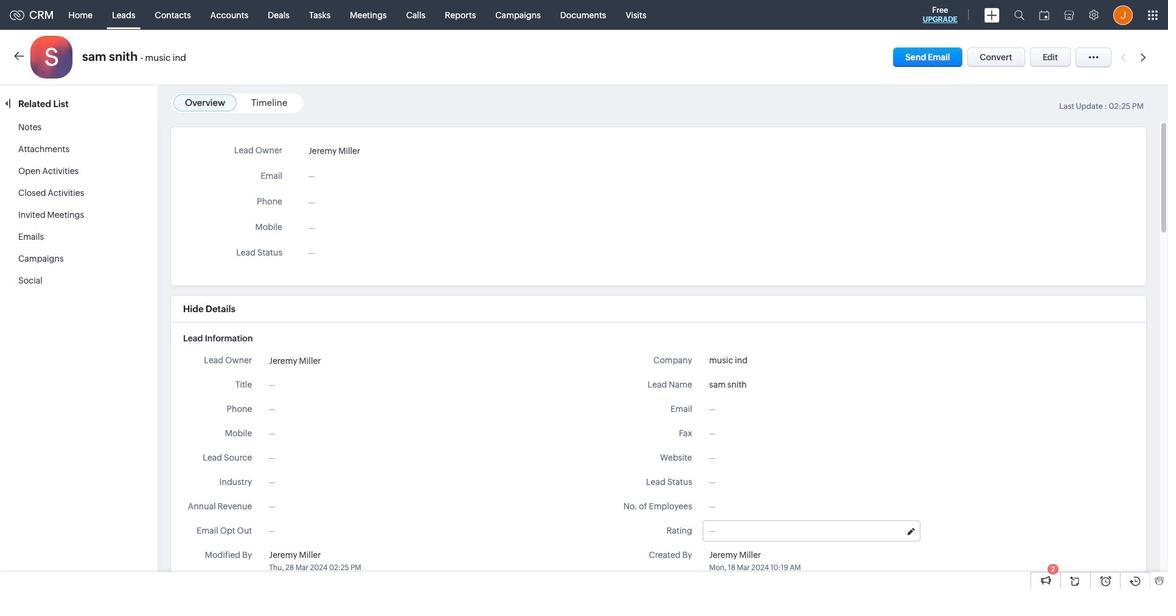Task type: vqa. For each thing, say whether or not it's contained in the screenshot.
CONTACTS image
no



Task type: describe. For each thing, give the bounding box(es) containing it.
calendar image
[[1040, 10, 1050, 20]]

logo image
[[10, 10, 24, 20]]

create menu element
[[978, 0, 1007, 30]]

search image
[[1015, 10, 1025, 20]]

profile element
[[1107, 0, 1141, 30]]

previous record image
[[1121, 53, 1127, 61]]

create menu image
[[985, 8, 1000, 22]]



Task type: locate. For each thing, give the bounding box(es) containing it.
next record image
[[1141, 53, 1149, 61]]

profile image
[[1114, 5, 1134, 25]]

search element
[[1007, 0, 1032, 30]]



